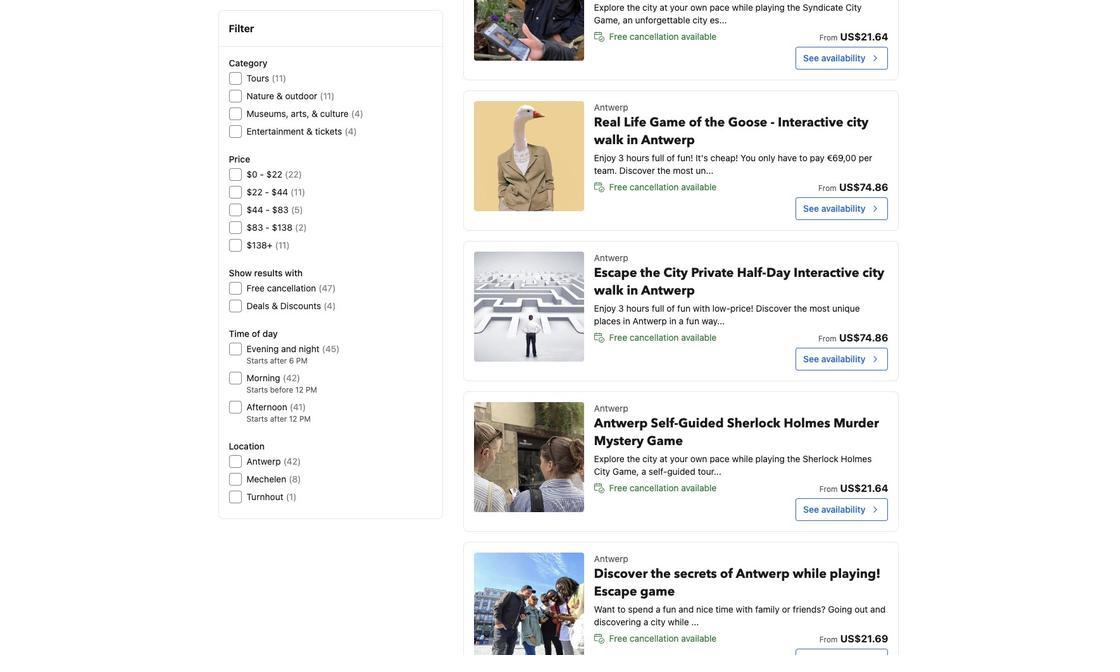Task type: describe. For each thing, give the bounding box(es) containing it.
arts,
[[291, 108, 309, 119]]

1 vertical spatial fun
[[686, 316, 699, 327]]

(4) for entertainment & tickets (4)
[[345, 126, 357, 137]]

at inside explore the city at your own pace while playing the syndicate city game, an unforgettable city es...
[[660, 2, 668, 13]]

time
[[716, 605, 733, 615]]

an
[[623, 15, 633, 25]]

antwerp self-guided sherlock holmes murder mystery game image
[[474, 403, 584, 513]]

hours inside the antwerp escape the city private half-day interactive city walk in antwerp enjoy 3 hours full of fun with low-price! discover the most unique places in antwerp in a fun way...
[[626, 303, 649, 314]]

from us$74.86 for escape the city private half-day interactive city walk in antwerp
[[818, 332, 888, 344]]

cheap!
[[711, 153, 738, 163]]

full inside the antwerp escape the city private half-day interactive city walk in antwerp enjoy 3 hours full of fun with low-price! discover the most unique places in antwerp in a fun way...
[[652, 303, 664, 314]]

discovering
[[594, 617, 641, 628]]

see for day
[[803, 354, 819, 365]]

spend
[[628, 605, 653, 615]]

turnhout
[[247, 492, 283, 503]]

while inside antwerp antwerp self-guided sherlock holmes murder mystery game explore the city at your own pace while playing the sherlock holmes city game, a self-guided tour...
[[732, 454, 753, 465]]

1 available from the top
[[681, 31, 717, 42]]

playing!
[[830, 566, 881, 583]]

family
[[755, 605, 780, 615]]

us$21.64 for the antwerp self-guided sherlock holmes murder mystery game image
[[840, 483, 888, 494]]

explore the city at your own pace while playing the syndicate city game, an unforgettable city es...
[[594, 2, 862, 25]]

...
[[691, 617, 699, 628]]

mystery
[[594, 433, 644, 450]]

playing inside explore the city at your own pace while playing the syndicate city game, an unforgettable city es...
[[756, 2, 785, 13]]

only
[[758, 153, 775, 163]]

deals
[[247, 301, 269, 311]]

discover inside antwerp discover the secrets of antwerp while playing! escape game want to spend a fun and nice time with family or friends? going out and discovering a city while ...
[[594, 566, 648, 583]]

(5)
[[291, 204, 303, 215]]

syndicate
[[803, 2, 843, 13]]

& right arts,
[[312, 108, 318, 119]]

nature
[[247, 91, 274, 101]]

es...
[[710, 15, 727, 25]]

tour...
[[698, 467, 721, 477]]

- for $83 - $138 (2)
[[265, 222, 270, 233]]

self-
[[649, 467, 667, 477]]

guided
[[678, 415, 724, 432]]

in inside antwerp real life game of the goose - interactive city walk in antwerp enjoy 3 hours full of fun! it's cheap! you only have to pay €69,00 per team. discover the most un...
[[627, 132, 638, 149]]

deals & discounts (4)
[[247, 301, 336, 311]]

- inside antwerp real life game of the goose - interactive city walk in antwerp enjoy 3 hours full of fun! it's cheap! you only have to pay €69,00 per team. discover the most un...
[[771, 114, 775, 131]]

time of day
[[229, 329, 278, 339]]

- for $22 - $44 (11)
[[265, 187, 269, 197]]

- for $0 - $22 (22)
[[260, 169, 264, 180]]

nice
[[696, 605, 713, 615]]

most inside the antwerp escape the city private half-day interactive city walk in antwerp enjoy 3 hours full of fun with low-price! discover the most unique places in antwerp in a fun way...
[[810, 303, 830, 314]]

see for murder
[[803, 504, 819, 515]]

antwerp discover the secrets of antwerp while playing! escape game want to spend a fun and nice time with family or friends? going out and discovering a city while ...
[[594, 554, 886, 628]]

have
[[778, 153, 797, 163]]

game, inside antwerp antwerp self-guided sherlock holmes murder mystery game explore the city at your own pace while playing the sherlock holmes city game, a self-guided tour...
[[613, 467, 639, 477]]

of left 'fun!'
[[667, 153, 675, 163]]

free cancellation available for city
[[609, 332, 717, 343]]

location
[[229, 441, 265, 452]]

and inside evening and night (45) starts after 6 pm
[[281, 344, 296, 354]]

12 for (41)
[[289, 415, 297, 424]]

tickets
[[315, 126, 342, 137]]

night
[[299, 344, 320, 354]]

game
[[640, 584, 675, 601]]

to inside antwerp discover the secrets of antwerp while playing! escape game want to spend a fun and nice time with family or friends? going out and discovering a city while ...
[[618, 605, 626, 615]]

way...
[[702, 316, 725, 327]]

antwerp escape the city private half-day interactive city walk in antwerp enjoy 3 hours full of fun with low-price! discover the most unique places in antwerp in a fun way...
[[594, 253, 885, 327]]

(11) up the culture
[[320, 91, 334, 101]]

evening
[[247, 344, 279, 354]]

interactive inside the antwerp escape the city private half-day interactive city walk in antwerp enjoy 3 hours full of fun with low-price! discover the most unique places in antwerp in a fun way...
[[794, 265, 859, 282]]

your inside explore the city at your own pace while playing the syndicate city game, an unforgettable city es...
[[670, 2, 688, 13]]

life
[[624, 114, 646, 131]]

0 horizontal spatial $22
[[247, 187, 263, 197]]

see availability for real life game of the goose - interactive city walk in antwerp
[[803, 203, 866, 214]]

pace inside antwerp antwerp self-guided sherlock holmes murder mystery game explore the city at your own pace while playing the sherlock holmes city game, a self-guided tour...
[[710, 454, 730, 465]]

from us$74.86 for real life game of the goose - interactive city walk in antwerp
[[818, 182, 888, 193]]

(41)
[[290, 402, 306, 413]]

walk inside antwerp real life game of the goose - interactive city walk in antwerp enjoy 3 hours full of fun! it's cheap! you only have to pay €69,00 per team. discover the most un...
[[594, 132, 624, 149]]

at inside antwerp antwerp self-guided sherlock holmes murder mystery game explore the city at your own pace while playing the sherlock holmes city game, a self-guided tour...
[[660, 454, 668, 465]]

pm inside evening and night (45) starts after 6 pm
[[296, 356, 308, 366]]

your inside antwerp antwerp self-guided sherlock holmes murder mystery game explore the city at your own pace while playing the sherlock holmes city game, a self-guided tour...
[[670, 454, 688, 465]]

evening and night (45) starts after 6 pm
[[247, 344, 340, 366]]

game inside antwerp real life game of the goose - interactive city walk in antwerp enjoy 3 hours full of fun! it's cheap! you only have to pay €69,00 per team. discover the most un...
[[650, 114, 686, 131]]

the inside antwerp discover the secrets of antwerp while playing! escape game want to spend a fun and nice time with family or friends? going out and discovering a city while ...
[[651, 566, 671, 583]]

fun inside antwerp discover the secrets of antwerp while playing! escape game want to spend a fun and nice time with family or friends? going out and discovering a city while ...
[[663, 605, 676, 615]]

out
[[855, 605, 868, 615]]

(22)
[[285, 169, 302, 180]]

free for real
[[609, 182, 627, 192]]

starts for morning
[[247, 385, 268, 395]]

(42) for antwerp
[[283, 456, 301, 467]]

it's
[[696, 153, 708, 163]]

escape inside antwerp discover the secrets of antwerp while playing! escape game want to spend a fun and nice time with family or friends? going out and discovering a city while ...
[[594, 584, 637, 601]]

from for murder
[[820, 485, 838, 494]]

antwerp real life game of the goose - interactive city walk in antwerp enjoy 3 hours full of fun! it's cheap! you only have to pay €69,00 per team. discover the most un...
[[594, 102, 872, 176]]

tours
[[247, 73, 269, 84]]

(45)
[[322, 344, 340, 354]]

places
[[594, 316, 621, 327]]

day
[[766, 265, 791, 282]]

price
[[229, 154, 250, 165]]

see availability for escape the city private half-day interactive city walk in antwerp
[[803, 354, 866, 365]]

cancellation for escape
[[630, 332, 679, 343]]

(8)
[[289, 474, 301, 485]]

(47)
[[319, 283, 336, 294]]

€69,00
[[827, 153, 856, 163]]

culture
[[320, 108, 349, 119]]

availability for escape the city private half-day interactive city walk in antwerp
[[821, 354, 866, 365]]

us$74.86 for escape the city private half-day interactive city walk in antwerp
[[839, 332, 888, 344]]

a inside the antwerp escape the city private half-day interactive city walk in antwerp enjoy 3 hours full of fun with low-price! discover the most unique places in antwerp in a fun way...
[[679, 316, 684, 327]]

(11) up nature & outdoor (11) at the top of the page
[[272, 73, 286, 84]]

see for goose
[[803, 203, 819, 214]]

hours inside antwerp real life game of the goose - interactive city walk in antwerp enjoy 3 hours full of fun! it's cheap! you only have to pay €69,00 per team. discover the most un...
[[626, 153, 649, 163]]

going
[[828, 605, 852, 615]]

unforgettable
[[635, 15, 690, 25]]

fun!
[[677, 153, 693, 163]]

a right spend
[[656, 605, 661, 615]]

you
[[741, 153, 756, 163]]

want
[[594, 605, 615, 615]]

$138
[[272, 222, 292, 233]]

guided
[[667, 467, 695, 477]]

self guided the antwerp syndicate city escape game image
[[474, 0, 584, 61]]

discover inside the antwerp escape the city private half-day interactive city walk in antwerp enjoy 3 hours full of fun with low-price! discover the most unique places in antwerp in a fun way...
[[756, 303, 792, 314]]

friends?
[[793, 605, 826, 615]]

1 see from the top
[[803, 53, 819, 63]]

private
[[691, 265, 734, 282]]

$138+ (11)
[[247, 240, 290, 251]]

mechelen
[[247, 474, 286, 485]]

from for goose
[[818, 184, 837, 193]]

city inside antwerp real life game of the goose - interactive city walk in antwerp enjoy 3 hours full of fun! it's cheap! you only have to pay €69,00 per team. discover the most un...
[[847, 114, 869, 131]]

free down an
[[609, 31, 627, 42]]

free for antwerp
[[609, 483, 627, 494]]

us$21.69
[[840, 634, 888, 645]]

own inside antwerp antwerp self-guided sherlock holmes murder mystery game explore the city at your own pace while playing the sherlock holmes city game, a self-guided tour...
[[691, 454, 707, 465]]

3 inside the antwerp escape the city private half-day interactive city walk in antwerp enjoy 3 hours full of fun with low-price! discover the most unique places in antwerp in a fun way...
[[619, 303, 624, 314]]

free up deals
[[247, 283, 265, 294]]

free cancellation available for secrets
[[609, 634, 717, 644]]

city inside explore the city at your own pace while playing the syndicate city game, an unforgettable city es...
[[846, 2, 862, 13]]

us$74.86 for real life game of the goose - interactive city walk in antwerp
[[839, 182, 888, 193]]

tours (11)
[[247, 73, 286, 84]]

6
[[289, 356, 294, 366]]

pm for (42)
[[306, 385, 317, 395]]

city inside the antwerp escape the city private half-day interactive city walk in antwerp enjoy 3 hours full of fun with low-price! discover the most unique places in antwerp in a fun way...
[[863, 265, 885, 282]]

walk inside the antwerp escape the city private half-day interactive city walk in antwerp enjoy 3 hours full of fun with low-price! discover the most unique places in antwerp in a fun way...
[[594, 282, 624, 299]]

$0
[[247, 169, 258, 180]]

morning (42) starts before 12 pm
[[247, 373, 317, 395]]

discounts
[[280, 301, 321, 311]]

afternoon (41) starts after 12 pm
[[247, 402, 311, 424]]

(11) down $138
[[275, 240, 290, 251]]



Task type: locate. For each thing, give the bounding box(es) containing it.
discover right team.
[[619, 165, 655, 176]]

us$21.64
[[840, 31, 888, 42], [840, 483, 888, 494]]

of
[[689, 114, 702, 131], [667, 153, 675, 163], [667, 303, 675, 314], [252, 329, 260, 339], [720, 566, 733, 583]]

cancellation for discover
[[630, 634, 679, 644]]

12 inside morning (42) starts before 12 pm
[[295, 385, 304, 395]]

2 from us$21.64 from the top
[[820, 483, 888, 494]]

1 enjoy from the top
[[594, 153, 616, 163]]

1 escape from the top
[[594, 265, 637, 282]]

0 vertical spatial 12
[[295, 385, 304, 395]]

from for day
[[818, 334, 837, 344]]

1 at from the top
[[660, 2, 668, 13]]

0 horizontal spatial and
[[281, 344, 296, 354]]

and right out
[[870, 605, 886, 615]]

game right life at the right
[[650, 114, 686, 131]]

$83
[[272, 204, 289, 215], [247, 222, 263, 233]]

1 vertical spatial 3
[[619, 303, 624, 314]]

morning
[[247, 373, 280, 384]]

1 vertical spatial from us$21.64
[[820, 483, 888, 494]]

1 vertical spatial interactive
[[794, 265, 859, 282]]

to inside antwerp real life game of the goose - interactive city walk in antwerp enjoy 3 hours full of fun! it's cheap! you only have to pay €69,00 per team. discover the most un...
[[799, 153, 808, 163]]

0 vertical spatial with
[[285, 268, 303, 279]]

pm up the (41)
[[306, 385, 317, 395]]

outdoor
[[285, 91, 317, 101]]

1 vertical spatial game
[[647, 433, 683, 450]]

a left self-
[[642, 467, 646, 477]]

0 vertical spatial enjoy
[[594, 153, 616, 163]]

1 vertical spatial us$21.64
[[840, 483, 888, 494]]

0 vertical spatial from us$21.64
[[820, 31, 888, 42]]

2 us$74.86 from the top
[[839, 332, 888, 344]]

after left 6
[[270, 356, 287, 366]]

with for discover
[[736, 605, 753, 615]]

0 vertical spatial discover
[[619, 165, 655, 176]]

2 your from the top
[[670, 454, 688, 465]]

your up the guided
[[670, 454, 688, 465]]

availability
[[821, 53, 866, 63], [821, 203, 866, 214], [821, 354, 866, 365], [821, 504, 866, 515]]

2 see availability from the top
[[803, 203, 866, 214]]

free cancellation available down 'fun!'
[[609, 182, 717, 192]]

see availability for antwerp self-guided sherlock holmes murder mystery game
[[803, 504, 866, 515]]

0 vertical spatial full
[[652, 153, 664, 163]]

fun
[[677, 303, 691, 314], [686, 316, 699, 327], [663, 605, 676, 615]]

1 from us$21.64 from the top
[[820, 31, 888, 42]]

with right time
[[736, 605, 753, 615]]

1 horizontal spatial most
[[810, 303, 830, 314]]

0 vertical spatial us$21.64
[[840, 31, 888, 42]]

free cancellation available down way...
[[609, 332, 717, 343]]

1 horizontal spatial $83
[[272, 204, 289, 215]]

0 horizontal spatial $44
[[247, 204, 263, 215]]

1 horizontal spatial and
[[679, 605, 694, 615]]

1 your from the top
[[670, 2, 688, 13]]

0 vertical spatial city
[[846, 2, 862, 13]]

$0 - $22 (22)
[[247, 169, 302, 180]]

0 vertical spatial after
[[270, 356, 287, 366]]

$44
[[271, 187, 288, 197], [247, 204, 263, 215]]

12 up the (41)
[[295, 385, 304, 395]]

$22 - $44 (11)
[[247, 187, 305, 197]]

1 horizontal spatial $22
[[266, 169, 282, 180]]

$138+
[[247, 240, 273, 251]]

0 vertical spatial to
[[799, 153, 808, 163]]

2 starts from the top
[[247, 385, 268, 395]]

half-
[[737, 265, 766, 282]]

2 full from the top
[[652, 303, 664, 314]]

1 vertical spatial game,
[[613, 467, 639, 477]]

city inside antwerp discover the secrets of antwerp while playing! escape game want to spend a fun and nice time with family or friends? going out and discovering a city while ...
[[651, 617, 666, 628]]

un...
[[696, 165, 714, 176]]

pm for (41)
[[299, 415, 311, 424]]

pay
[[810, 153, 825, 163]]

from us$21.64 for the antwerp self-guided sherlock holmes murder mystery game image
[[820, 483, 888, 494]]

1 vertical spatial $44
[[247, 204, 263, 215]]

from
[[820, 33, 838, 42], [818, 184, 837, 193], [818, 334, 837, 344], [820, 485, 838, 494], [820, 636, 838, 645]]

2 playing from the top
[[756, 454, 785, 465]]

3 see availability from the top
[[803, 354, 866, 365]]

to up discovering at bottom right
[[618, 605, 626, 615]]

12
[[295, 385, 304, 395], [289, 415, 297, 424]]

escape inside the antwerp escape the city private half-day interactive city walk in antwerp enjoy 3 hours full of fun with low-price! discover the most unique places in antwerp in a fun way...
[[594, 265, 637, 282]]

1 availability from the top
[[821, 53, 866, 63]]

enjoy inside antwerp real life game of the goose - interactive city walk in antwerp enjoy 3 hours full of fun! it's cheap! you only have to pay €69,00 per team. discover the most un...
[[594, 153, 616, 163]]

escape up want
[[594, 584, 637, 601]]

free cancellation available down the unforgettable
[[609, 31, 717, 42]]

- down "$22 - $44 (11)"
[[266, 204, 270, 215]]

1 free cancellation available from the top
[[609, 31, 717, 42]]

with
[[285, 268, 303, 279], [693, 303, 710, 314], [736, 605, 753, 615]]

3 starts from the top
[[247, 415, 268, 424]]

3 available from the top
[[681, 332, 717, 343]]

available down way...
[[681, 332, 717, 343]]

$22 down $0
[[247, 187, 263, 197]]

starts inside afternoon (41) starts after 12 pm
[[247, 415, 268, 424]]

escape the city private half-day interactive city walk in antwerp image
[[474, 252, 584, 362]]

2 vertical spatial fun
[[663, 605, 676, 615]]

cancellation for antwerp
[[630, 483, 679, 494]]

enjoy
[[594, 153, 616, 163], [594, 303, 616, 314]]

self-
[[651, 415, 678, 432]]

most inside antwerp real life game of the goose - interactive city walk in antwerp enjoy 3 hours full of fun! it's cheap! you only have to pay €69,00 per team. discover the most un...
[[673, 165, 693, 176]]

explore up an
[[594, 2, 625, 13]]

(4) right tickets
[[345, 126, 357, 137]]

1 vertical spatial after
[[270, 415, 287, 424]]

0 vertical spatial (42)
[[283, 373, 300, 384]]

1 vertical spatial hours
[[626, 303, 649, 314]]

2 vertical spatial discover
[[594, 566, 648, 583]]

0 horizontal spatial holmes
[[784, 415, 830, 432]]

from inside the from us$21.69
[[820, 636, 838, 645]]

1 vertical spatial sherlock
[[803, 454, 839, 465]]

0 vertical spatial interactive
[[778, 114, 844, 131]]

nature & outdoor (11)
[[247, 91, 334, 101]]

cancellation for real
[[630, 182, 679, 192]]

category
[[229, 58, 267, 68]]

1 vertical spatial most
[[810, 303, 830, 314]]

2 from us$74.86 from the top
[[818, 332, 888, 344]]

$83 - $138 (2)
[[247, 222, 307, 233]]

0 vertical spatial playing
[[756, 2, 785, 13]]

with for escape
[[693, 303, 710, 314]]

from for while
[[820, 636, 838, 645]]

0 horizontal spatial $83
[[247, 222, 263, 233]]

available down tour...
[[681, 483, 717, 494]]

available
[[681, 31, 717, 42], [681, 182, 717, 192], [681, 332, 717, 343], [681, 483, 717, 494], [681, 634, 717, 644]]

real
[[594, 114, 621, 131]]

3 free cancellation available from the top
[[609, 332, 717, 343]]

free cancellation available down self-
[[609, 483, 717, 494]]

from us$21.64 for self guided the antwerp syndicate city escape game image at top
[[820, 31, 888, 42]]

game, down mystery
[[613, 467, 639, 477]]

from us$21.64
[[820, 31, 888, 42], [820, 483, 888, 494]]

1 us$21.64 from the top
[[840, 31, 888, 42]]

discover right price!
[[756, 303, 792, 314]]

at up self-
[[660, 454, 668, 465]]

per
[[859, 153, 872, 163]]

low-
[[713, 303, 730, 314]]

most down 'fun!'
[[673, 165, 693, 176]]

2 available from the top
[[681, 182, 717, 192]]

(42) up before
[[283, 373, 300, 384]]

1 vertical spatial walk
[[594, 282, 624, 299]]

holmes
[[784, 415, 830, 432], [841, 454, 872, 465]]

pace up es... in the top of the page
[[710, 2, 730, 13]]

2 availability from the top
[[821, 203, 866, 214]]

1 horizontal spatial with
[[693, 303, 710, 314]]

1 vertical spatial explore
[[594, 454, 625, 465]]

price!
[[730, 303, 754, 314]]

real life game of the goose - interactive city walk in antwerp image
[[474, 101, 584, 211]]

0 vertical spatial $44
[[271, 187, 288, 197]]

holmes down murder
[[841, 454, 872, 465]]

after inside evening and night (45) starts after 6 pm
[[270, 356, 287, 366]]

discover inside antwerp real life game of the goose - interactive city walk in antwerp enjoy 3 hours full of fun! it's cheap! you only have to pay €69,00 per team. discover the most un...
[[619, 165, 655, 176]]

1 vertical spatial with
[[693, 303, 710, 314]]

unique
[[832, 303, 860, 314]]

fun left way...
[[686, 316, 699, 327]]

1 own from the top
[[691, 2, 707, 13]]

discover up want
[[594, 566, 648, 583]]

own inside explore the city at your own pace while playing the syndicate city game, an unforgettable city es...
[[691, 2, 707, 13]]

pm
[[296, 356, 308, 366], [306, 385, 317, 395], [299, 415, 311, 424]]

2 vertical spatial with
[[736, 605, 753, 615]]

2 vertical spatial city
[[594, 467, 610, 477]]

$83 left (5)
[[272, 204, 289, 215]]

results
[[254, 268, 283, 279]]

full inside antwerp real life game of the goose - interactive city walk in antwerp enjoy 3 hours full of fun! it's cheap! you only have to pay €69,00 per team. discover the most un...
[[652, 153, 664, 163]]

3 up places
[[619, 303, 624, 314]]

available for city
[[681, 332, 717, 343]]

with up free cancellation (47)
[[285, 268, 303, 279]]

pm inside morning (42) starts before 12 pm
[[306, 385, 317, 395]]

1 vertical spatial discover
[[756, 303, 792, 314]]

2 escape from the top
[[594, 584, 637, 601]]

explore inside antwerp antwerp self-guided sherlock holmes murder mystery game explore the city at your own pace while playing the sherlock holmes city game, a self-guided tour...
[[594, 454, 625, 465]]

- down $0 - $22 (22)
[[265, 187, 269, 197]]

$44 down "$22 - $44 (11)"
[[247, 204, 263, 215]]

and up ...
[[679, 605, 694, 615]]

game, left an
[[594, 15, 621, 25]]

& for discounts
[[272, 301, 278, 311]]

team.
[[594, 165, 617, 176]]

of inside the antwerp escape the city private half-day interactive city walk in antwerp enjoy 3 hours full of fun with low-price! discover the most unique places in antwerp in a fun way...
[[667, 303, 675, 314]]

1 vertical spatial 12
[[289, 415, 297, 424]]

0 vertical spatial $22
[[266, 169, 282, 180]]

0 horizontal spatial sherlock
[[727, 415, 781, 432]]

available for guided
[[681, 483, 717, 494]]

- left $138
[[265, 222, 270, 233]]

pace inside explore the city at your own pace while playing the syndicate city game, an unforgettable city es...
[[710, 2, 730, 13]]

starts down morning
[[247, 385, 268, 395]]

free for discover
[[609, 634, 627, 644]]

2 vertical spatial pm
[[299, 415, 311, 424]]

5 available from the top
[[681, 634, 717, 644]]

with up way...
[[693, 303, 710, 314]]

fun down game
[[663, 605, 676, 615]]

in
[[627, 132, 638, 149], [627, 282, 638, 299], [623, 316, 630, 327], [669, 316, 677, 327]]

day
[[263, 329, 278, 339]]

enjoy up places
[[594, 303, 616, 314]]

2 enjoy from the top
[[594, 303, 616, 314]]

sherlock right guided on the right bottom of page
[[727, 415, 781, 432]]

&
[[277, 91, 283, 101], [312, 108, 318, 119], [306, 126, 313, 137], [272, 301, 278, 311]]

entertainment & tickets (4)
[[247, 126, 357, 137]]

2 own from the top
[[691, 454, 707, 465]]

free for escape
[[609, 332, 627, 343]]

1 vertical spatial enjoy
[[594, 303, 616, 314]]

starts inside evening and night (45) starts after 6 pm
[[247, 356, 268, 366]]

time
[[229, 329, 249, 339]]

12 for (42)
[[295, 385, 304, 395]]

0 vertical spatial pm
[[296, 356, 308, 366]]

1 vertical spatial to
[[618, 605, 626, 615]]

1 full from the top
[[652, 153, 664, 163]]

1 vertical spatial your
[[670, 454, 688, 465]]

4 see from the top
[[803, 504, 819, 515]]

0 vertical spatial escape
[[594, 265, 637, 282]]

of inside antwerp discover the secrets of antwerp while playing! escape game want to spend a fun and nice time with family or friends? going out and discovering a city while ...
[[720, 566, 733, 583]]

0 vertical spatial 3
[[619, 153, 624, 163]]

0 vertical spatial from us$74.86
[[818, 182, 888, 193]]

enjoy inside the antwerp escape the city private half-day interactive city walk in antwerp enjoy 3 hours full of fun with low-price! discover the most unique places in antwerp in a fun way...
[[594, 303, 616, 314]]

explore down mystery
[[594, 454, 625, 465]]

1 horizontal spatial city
[[664, 265, 688, 282]]

game
[[650, 114, 686, 131], [647, 433, 683, 450]]

1 pace from the top
[[710, 2, 730, 13]]

available down ...
[[681, 634, 717, 644]]

free cancellation available for game
[[609, 182, 717, 192]]

4 see availability from the top
[[803, 504, 866, 515]]

$44 - $83 (5)
[[247, 204, 303, 215]]

show
[[229, 268, 252, 279]]

(2)
[[295, 222, 307, 233]]

pace up tour...
[[710, 454, 730, 465]]

2 walk from the top
[[594, 282, 624, 299]]

2 vertical spatial (4)
[[324, 301, 336, 311]]

(42)
[[283, 373, 300, 384], [283, 456, 301, 467]]

2 horizontal spatial and
[[870, 605, 886, 615]]

city inside antwerp antwerp self-guided sherlock holmes murder mystery game explore the city at your own pace while playing the sherlock holmes city game, a self-guided tour...
[[594, 467, 610, 477]]

& down museums, arts, & culture (4)
[[306, 126, 313, 137]]

antwerp (42)
[[247, 456, 301, 467]]

1 vertical spatial holmes
[[841, 454, 872, 465]]

1 horizontal spatial $44
[[271, 187, 288, 197]]

1 vertical spatial pm
[[306, 385, 317, 395]]

city left private on the top right
[[664, 265, 688, 282]]

1 vertical spatial own
[[691, 454, 707, 465]]

fun left low-
[[677, 303, 691, 314]]

0 vertical spatial walk
[[594, 132, 624, 149]]

free cancellation available for guided
[[609, 483, 717, 494]]

city inside antwerp antwerp self-guided sherlock holmes murder mystery game explore the city at your own pace while playing the sherlock holmes city game, a self-guided tour...
[[643, 454, 657, 465]]

& right deals
[[272, 301, 278, 311]]

of left low-
[[667, 303, 675, 314]]

1 playing from the top
[[756, 2, 785, 13]]

2 at from the top
[[660, 454, 668, 465]]

2 after from the top
[[270, 415, 287, 424]]

2 vertical spatial starts
[[247, 415, 268, 424]]

at up the unforgettable
[[660, 2, 668, 13]]

own
[[691, 2, 707, 13], [691, 454, 707, 465]]

after down afternoon
[[270, 415, 287, 424]]

available down es... in the top of the page
[[681, 31, 717, 42]]

- right goose
[[771, 114, 775, 131]]

2 free cancellation available from the top
[[609, 182, 717, 192]]

(4) for deals & discounts (4)
[[324, 301, 336, 311]]

0 vertical spatial at
[[660, 2, 668, 13]]

us$21.64 for self guided the antwerp syndicate city escape game image at top
[[840, 31, 888, 42]]

0 vertical spatial game
[[650, 114, 686, 131]]

1 see availability from the top
[[803, 53, 866, 63]]

a left way...
[[679, 316, 684, 327]]

a inside antwerp antwerp self-guided sherlock holmes murder mystery game explore the city at your own pace while playing the sherlock holmes city game, a self-guided tour...
[[642, 467, 646, 477]]

0 horizontal spatial with
[[285, 268, 303, 279]]

1 vertical spatial starts
[[247, 385, 268, 395]]

& right nature
[[277, 91, 283, 101]]

walk up places
[[594, 282, 624, 299]]

0 vertical spatial game,
[[594, 15, 621, 25]]

from us$21.69
[[820, 634, 888, 645]]

1 vertical spatial full
[[652, 303, 664, 314]]

1 horizontal spatial holmes
[[841, 454, 872, 465]]

0 horizontal spatial most
[[673, 165, 693, 176]]

(42) inside morning (42) starts before 12 pm
[[283, 373, 300, 384]]

escape up places
[[594, 265, 637, 282]]

(11)
[[272, 73, 286, 84], [320, 91, 334, 101], [291, 187, 305, 197], [275, 240, 290, 251]]

murder
[[834, 415, 879, 432]]

4 available from the top
[[681, 483, 717, 494]]

interactive up pay
[[778, 114, 844, 131]]

from us$74.86 down €69,00
[[818, 182, 888, 193]]

3 availability from the top
[[821, 354, 866, 365]]

entertainment
[[247, 126, 304, 137]]

interactive inside antwerp real life game of the goose - interactive city walk in antwerp enjoy 3 hours full of fun! it's cheap! you only have to pay €69,00 per team. discover the most un...
[[778, 114, 844, 131]]

pm right 6
[[296, 356, 308, 366]]

2 see from the top
[[803, 203, 819, 214]]

see
[[803, 53, 819, 63], [803, 203, 819, 214], [803, 354, 819, 365], [803, 504, 819, 515]]

starts down evening
[[247, 356, 268, 366]]

1 starts from the top
[[247, 356, 268, 366]]

1 after from the top
[[270, 356, 287, 366]]

3 inside antwerp real life game of the goose - interactive city walk in antwerp enjoy 3 hours full of fun! it's cheap! you only have to pay €69,00 per team. discover the most un...
[[619, 153, 624, 163]]

0 vertical spatial holmes
[[784, 415, 830, 432]]

free down places
[[609, 332, 627, 343]]

12 down the (41)
[[289, 415, 297, 424]]

free down discovering at bottom right
[[609, 634, 627, 644]]

discover the secrets of antwerp while playing! escape game image
[[474, 553, 584, 656]]

playing inside antwerp antwerp self-guided sherlock holmes murder mystery game explore the city at your own pace while playing the sherlock holmes city game, a self-guided tour...
[[756, 454, 785, 465]]

and up 6
[[281, 344, 296, 354]]

turnhout (1)
[[247, 492, 297, 503]]

0 vertical spatial own
[[691, 2, 707, 13]]

game, inside explore the city at your own pace while playing the syndicate city game, an unforgettable city es...
[[594, 15, 621, 25]]

us$74.86 down per at the right top of page
[[839, 182, 888, 193]]

with inside the antwerp escape the city private half-day interactive city walk in antwerp enjoy 3 hours full of fun with low-price! discover the most unique places in antwerp in a fun way...
[[693, 303, 710, 314]]

secrets
[[674, 566, 717, 583]]

availability for antwerp self-guided sherlock holmes murder mystery game
[[821, 504, 866, 515]]

afternoon
[[247, 402, 287, 413]]

museums, arts, & culture (4)
[[247, 108, 363, 119]]

$44 up $44 - $83 (5)
[[271, 187, 288, 197]]

2 3 from the top
[[619, 303, 624, 314]]

1 us$74.86 from the top
[[839, 182, 888, 193]]

2 hours from the top
[[626, 303, 649, 314]]

a down spend
[[644, 617, 648, 628]]

0 vertical spatial $83
[[272, 204, 289, 215]]

starts for afternoon
[[247, 415, 268, 424]]

0 vertical spatial most
[[673, 165, 693, 176]]

or
[[782, 605, 791, 615]]

4 availability from the top
[[821, 504, 866, 515]]

game down self-
[[647, 433, 683, 450]]

free cancellation available down ...
[[609, 634, 717, 644]]

2 pace from the top
[[710, 454, 730, 465]]

(4) right the culture
[[351, 108, 363, 119]]

(11) up (5)
[[291, 187, 305, 197]]

walk
[[594, 132, 624, 149], [594, 282, 624, 299]]

interactive up unique
[[794, 265, 859, 282]]

holmes left murder
[[784, 415, 830, 432]]

1 vertical spatial escape
[[594, 584, 637, 601]]

2 horizontal spatial with
[[736, 605, 753, 615]]

0 vertical spatial pace
[[710, 2, 730, 13]]

explore inside explore the city at your own pace while playing the syndicate city game, an unforgettable city es...
[[594, 2, 625, 13]]

see availability
[[803, 53, 866, 63], [803, 203, 866, 214], [803, 354, 866, 365], [803, 504, 866, 515]]

1 3 from the top
[[619, 153, 624, 163]]

city down mystery
[[594, 467, 610, 477]]

before
[[270, 385, 293, 395]]

availability for real life game of the goose - interactive city walk in antwerp
[[821, 203, 866, 214]]

enjoy up team.
[[594, 153, 616, 163]]

of left day
[[252, 329, 260, 339]]

1 hours from the top
[[626, 153, 649, 163]]

1 vertical spatial pace
[[710, 454, 730, 465]]

available for game
[[681, 182, 717, 192]]

pm inside afternoon (41) starts after 12 pm
[[299, 415, 311, 424]]

interactive
[[778, 114, 844, 131], [794, 265, 859, 282]]

& for outdoor
[[277, 91, 283, 101]]

1 vertical spatial city
[[664, 265, 688, 282]]

0 horizontal spatial city
[[594, 467, 610, 477]]

1 horizontal spatial to
[[799, 153, 808, 163]]

12 inside afternoon (41) starts after 12 pm
[[289, 415, 297, 424]]

pm down the (41)
[[299, 415, 311, 424]]

3 see from the top
[[803, 354, 819, 365]]

$22 up "$22 - $44 (11)"
[[266, 169, 282, 180]]

hours
[[626, 153, 649, 163], [626, 303, 649, 314]]

0 vertical spatial us$74.86
[[839, 182, 888, 193]]

0 vertical spatial sherlock
[[727, 415, 781, 432]]

4 free cancellation available from the top
[[609, 483, 717, 494]]

after inside afternoon (41) starts after 12 pm
[[270, 415, 287, 424]]

of up it's
[[689, 114, 702, 131]]

antwerp antwerp self-guided sherlock holmes murder mystery game explore the city at your own pace while playing the sherlock holmes city game, a self-guided tour...
[[594, 403, 879, 477]]

1 walk from the top
[[594, 132, 624, 149]]

- right $0
[[260, 169, 264, 180]]

(42) for morning
[[283, 373, 300, 384]]

0 horizontal spatial to
[[618, 605, 626, 615]]

sherlock down murder
[[803, 454, 839, 465]]

free down mystery
[[609, 483, 627, 494]]

1 vertical spatial from us$74.86
[[818, 332, 888, 344]]

0 vertical spatial starts
[[247, 356, 268, 366]]

3
[[619, 153, 624, 163], [619, 303, 624, 314]]

of right secrets in the bottom right of the page
[[720, 566, 733, 583]]

available for secrets
[[681, 634, 717, 644]]

a
[[679, 316, 684, 327], [642, 467, 646, 477], [656, 605, 661, 615], [644, 617, 648, 628]]

the
[[627, 2, 640, 13], [787, 2, 800, 13], [705, 114, 725, 131], [657, 165, 671, 176], [640, 265, 660, 282], [794, 303, 807, 314], [627, 454, 640, 465], [787, 454, 800, 465], [651, 566, 671, 583]]

1 vertical spatial $83
[[247, 222, 263, 233]]

city inside the antwerp escape the city private half-day interactive city walk in antwerp enjoy 3 hours full of fun with low-price! discover the most unique places in antwerp in a fun way...
[[664, 265, 688, 282]]

(4) down (47)
[[324, 301, 336, 311]]

available down un...
[[681, 182, 717, 192]]

- for $44 - $83 (5)
[[266, 204, 270, 215]]

1 vertical spatial $22
[[247, 187, 263, 197]]

1 explore from the top
[[594, 2, 625, 13]]

1 vertical spatial playing
[[756, 454, 785, 465]]

most left unique
[[810, 303, 830, 314]]

1 horizontal spatial sherlock
[[803, 454, 839, 465]]

game inside antwerp antwerp self-guided sherlock holmes murder mystery game explore the city at your own pace while playing the sherlock holmes city game, a self-guided tour...
[[647, 433, 683, 450]]

5 free cancellation available from the top
[[609, 634, 717, 644]]

from us$74.86 down unique
[[818, 332, 888, 344]]

city
[[846, 2, 862, 13], [664, 265, 688, 282], [594, 467, 610, 477]]

2 explore from the top
[[594, 454, 625, 465]]

1 vertical spatial (42)
[[283, 456, 301, 467]]

1 vertical spatial at
[[660, 454, 668, 465]]

with inside antwerp discover the secrets of antwerp while playing! escape game want to spend a fun and nice time with family or friends? going out and discovering a city while ...
[[736, 605, 753, 615]]

1 from us$74.86 from the top
[[818, 182, 888, 193]]

0 vertical spatial (4)
[[351, 108, 363, 119]]

2 us$21.64 from the top
[[840, 483, 888, 494]]

game,
[[594, 15, 621, 25], [613, 467, 639, 477]]

show results with
[[229, 268, 303, 279]]

escape
[[594, 265, 637, 282], [594, 584, 637, 601]]

$83 up '$138+'
[[247, 222, 263, 233]]

after
[[270, 356, 287, 366], [270, 415, 287, 424]]

while inside explore the city at your own pace while playing the syndicate city game, an unforgettable city es...
[[732, 2, 753, 13]]

starts inside morning (42) starts before 12 pm
[[247, 385, 268, 395]]

from us$74.86
[[818, 182, 888, 193], [818, 332, 888, 344]]

0 vertical spatial explore
[[594, 2, 625, 13]]

us$74.86 down unique
[[839, 332, 888, 344]]

1 vertical spatial (4)
[[345, 126, 357, 137]]

0 vertical spatial fun
[[677, 303, 691, 314]]

& for tickets
[[306, 126, 313, 137]]

0 vertical spatial hours
[[626, 153, 649, 163]]

pace
[[710, 2, 730, 13], [710, 454, 730, 465]]

1 vertical spatial us$74.86
[[839, 332, 888, 344]]



Task type: vqa. For each thing, say whether or not it's contained in the screenshot.
2nd From US$21.64
yes



